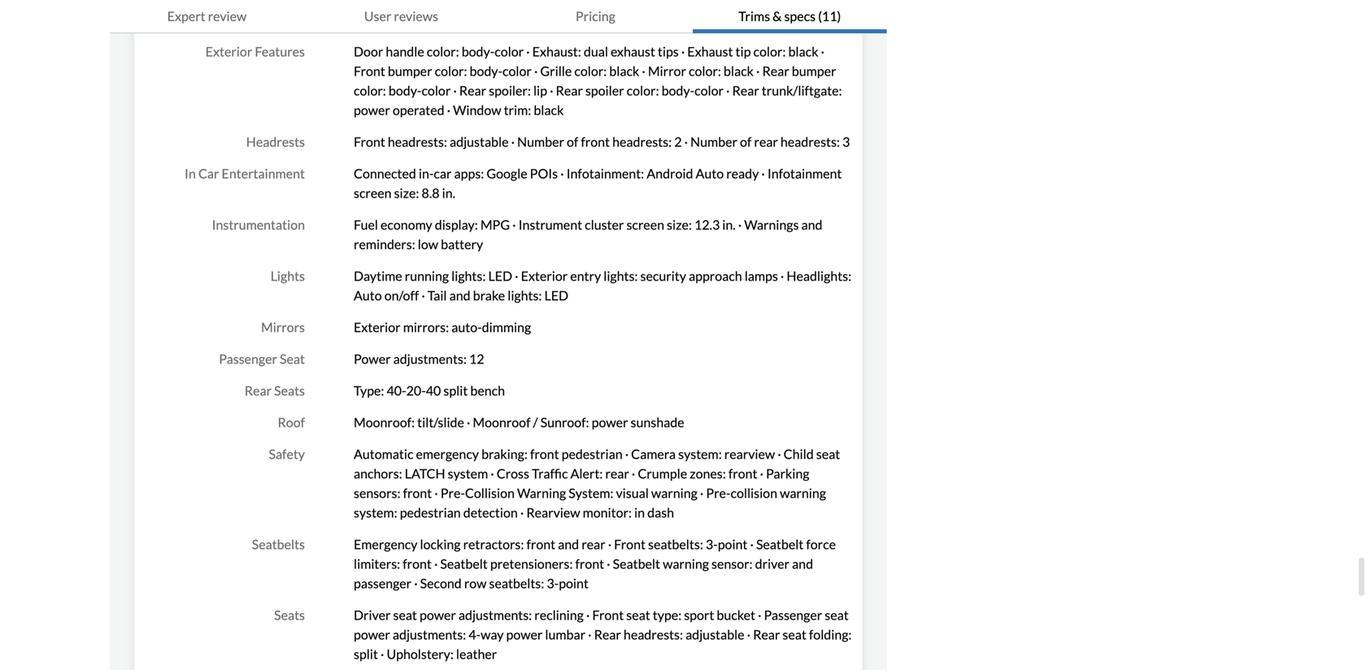 Task type: locate. For each thing, give the bounding box(es) containing it.
and inside daytime running lights: led · exterior entry lights: security approach lamps · headlights: auto on/off · tail and brake lights: led
[[449, 288, 471, 303]]

bumper up trunk/liftgate:
[[792, 63, 836, 79]]

0 horizontal spatial number
[[517, 134, 564, 150]]

front inside emergency locking retractors: front and rear · front seatbelts: 3-point · seatbelt force limiters: front · seatbelt pretensioners: front · seatbelt warning sensor: driver and passenger · second row seatbelts: 3-point
[[614, 536, 646, 552]]

system: down sensors: on the left of the page
[[354, 505, 397, 521]]

0 horizontal spatial bumper
[[388, 63, 432, 79]]

power right way
[[506, 627, 543, 643]]

color down battery:
[[495, 44, 524, 59]]

1 horizontal spatial of
[[740, 134, 752, 150]]

lights: up brake
[[451, 268, 486, 284]]

front inside the driver seat power adjustments: reclining · front seat type: sport bucket · passenger seat power adjustments: 4-way power lumbar · rear headrests: adjustable · rear seat folding: split · upholstery: leather
[[592, 607, 624, 623]]

0 vertical spatial size:
[[394, 185, 419, 201]]

low
[[418, 236, 438, 252]]

warning inside emergency locking retractors: front and rear · front seatbelts: 3-point · seatbelt force limiters: front · seatbelt pretensioners: front · seatbelt warning sensor: driver and passenger · second row seatbelts: 3-point
[[663, 556, 709, 572]]

size: inside connected in-car apps: google pois · infotainment: android auto ready · infotainment screen size: 8.8 in.
[[394, 185, 419, 201]]

and inside fuel economy display: mpg · instrument cluster screen size: 12.3 in. · warnings and reminders: low battery
[[801, 217, 823, 233]]

front down in
[[614, 536, 646, 552]]

0 horizontal spatial seatbelts:
[[489, 575, 544, 591]]

exterior features
[[205, 44, 305, 59]]

auto
[[696, 166, 724, 181], [354, 288, 382, 303]]

entry
[[570, 268, 601, 284]]

size: inside fuel economy display: mpg · instrument cluster screen size: 12.3 in. · warnings and reminders: low battery
[[667, 217, 692, 233]]

led up brake
[[488, 268, 512, 284]]

battery
[[441, 236, 483, 252]]

rear down monitor:
[[582, 536, 606, 552]]

google
[[487, 166, 527, 181]]

exterior inside daytime running lights: led · exterior entry lights: security approach lamps · headlights: auto on/off · tail and brake lights: led
[[521, 268, 568, 284]]

exterior down 'review'
[[205, 44, 252, 59]]

2 vertical spatial rear
[[582, 536, 606, 552]]

color: down mirror in the top of the page
[[627, 83, 659, 98]]

pedestrian up alert:
[[562, 446, 623, 462]]

led right brake
[[545, 288, 569, 303]]

anchors:
[[354, 466, 402, 481]]

12.3
[[695, 217, 720, 233]]

collision
[[465, 485, 515, 501]]

0 horizontal spatial of
[[567, 134, 578, 150]]

number
[[517, 134, 564, 150], [691, 134, 738, 150]]

adjustments: up way
[[459, 607, 532, 623]]

40
[[426, 383, 441, 399]]

1 vertical spatial seats
[[274, 607, 305, 623]]

screen inside connected in-car apps: google pois · infotainment: android auto ready · infotainment screen size: 8.8 in.
[[354, 185, 392, 201]]

1 vertical spatial seatbelts:
[[489, 575, 544, 591]]

0 horizontal spatial passenger
[[219, 351, 277, 367]]

trims & specs (11)
[[739, 8, 841, 24]]

in. right 12.3
[[722, 217, 736, 233]]

1 vertical spatial system:
[[354, 505, 397, 521]]

1 vertical spatial screen
[[627, 217, 664, 233]]

of
[[567, 134, 578, 150], [740, 134, 752, 150]]

leather
[[456, 646, 497, 662]]

3- down pretensioners:
[[547, 575, 559, 591]]

1 vertical spatial size:
[[667, 217, 692, 233]]

1 horizontal spatial passenger
[[764, 607, 822, 623]]

1 horizontal spatial size:
[[667, 217, 692, 233]]

0 horizontal spatial size:
[[394, 185, 419, 201]]

1 horizontal spatial system:
[[678, 446, 722, 462]]

seat left type:
[[626, 607, 650, 623]]

seats up roof
[[274, 383, 305, 399]]

headrests
[[246, 134, 305, 150]]

number up pois
[[517, 134, 564, 150]]

car
[[198, 166, 219, 181]]

2 seats from the top
[[274, 607, 305, 623]]

1 horizontal spatial auto
[[696, 166, 724, 181]]

door handle color: body-color · exhaust: dual exhaust tips · exhaust tip color: black · front bumper color: body-color · grille color: black · mirror color: black · rear bumper color: body-color · rear spoiler: lip · rear spoiler color: body-color · rear trunk/liftgate: power operated · window trim: black
[[354, 44, 842, 118]]

expert review tab
[[110, 0, 304, 33]]

of up infotainment:
[[567, 134, 578, 150]]

pre- down system
[[441, 485, 465, 501]]

system: up zones:
[[678, 446, 722, 462]]

lamps
[[745, 268, 778, 284]]

rear
[[754, 134, 778, 150], [605, 466, 629, 481], [582, 536, 606, 552]]

lights: right entry
[[604, 268, 638, 284]]

split
[[444, 383, 468, 399], [354, 646, 378, 662]]

lumbar
[[545, 627, 586, 643]]

1 vertical spatial adjustments:
[[459, 607, 532, 623]]

headrests: down operated
[[388, 134, 447, 150]]

bumper down handle
[[388, 63, 432, 79]]

adjustments:
[[393, 351, 467, 367], [459, 607, 532, 623], [393, 627, 466, 643]]

child
[[784, 446, 814, 462]]

alert:
[[571, 466, 603, 481]]

0 vertical spatial rear
[[754, 134, 778, 150]]

screen
[[354, 185, 392, 201], [627, 217, 664, 233]]

braking:
[[482, 446, 528, 462]]

parking
[[766, 466, 810, 481]]

expert review
[[167, 8, 247, 24]]

seatbelt up row
[[440, 556, 488, 572]]

exterior up power
[[354, 319, 401, 335]]

0 vertical spatial system:
[[678, 446, 722, 462]]

0 horizontal spatial pedestrian
[[400, 505, 461, 521]]

connected
[[354, 166, 416, 181]]

0 horizontal spatial adjustable
[[450, 134, 509, 150]]

alternator: 180 amps · battery: maintenance-free
[[354, 12, 634, 28]]

seat right child
[[816, 446, 840, 462]]

color up spoiler:
[[503, 63, 532, 79]]

rearview
[[526, 505, 580, 521]]

and
[[801, 217, 823, 233], [449, 288, 471, 303], [558, 536, 579, 552], [792, 556, 813, 572]]

infotainment
[[768, 166, 842, 181]]

seat inside "automatic emergency braking: front pedestrian · camera system: rearview · child seat anchors: latch system · cross traffic alert: rear · crumple zones: front · parking sensors: front · pre-collision warning system: visual warning · pre-collision warning system: pedestrian detection · rearview monitor: in dash"
[[816, 446, 840, 462]]

rear up visual on the left bottom of the page
[[605, 466, 629, 481]]

front down monitor:
[[575, 556, 604, 572]]

0 horizontal spatial split
[[354, 646, 378, 662]]

on/off
[[384, 288, 419, 303]]

power
[[354, 102, 390, 118], [592, 414, 628, 430], [420, 607, 456, 623], [354, 627, 390, 643], [506, 627, 543, 643]]

1 horizontal spatial 3-
[[706, 536, 718, 552]]

1 vertical spatial rear
[[605, 466, 629, 481]]

size: left 12.3
[[667, 217, 692, 233]]

headrests: down type:
[[624, 627, 683, 643]]

user reviews tab
[[304, 0, 498, 33]]

screen right cluster
[[627, 217, 664, 233]]

size: left 8.8
[[394, 185, 419, 201]]

reclining
[[535, 607, 584, 623]]

and right tail
[[449, 288, 471, 303]]

lights: right brake
[[508, 288, 542, 303]]

1 vertical spatial passenger
[[764, 607, 822, 623]]

1 vertical spatial auto
[[354, 288, 382, 303]]

0 vertical spatial in.
[[442, 185, 455, 201]]

2 horizontal spatial exterior
[[521, 268, 568, 284]]

1 number from the left
[[517, 134, 564, 150]]

1 vertical spatial in.
[[722, 217, 736, 233]]

warning down crumple
[[651, 485, 698, 501]]

cluster
[[585, 217, 624, 233]]

tab list
[[110, 0, 887, 33]]

1 horizontal spatial in.
[[722, 217, 736, 233]]

operated
[[393, 102, 445, 118]]

rear down bucket at the bottom of page
[[753, 627, 780, 643]]

headrests:
[[388, 134, 447, 150], [612, 134, 672, 150], [781, 134, 840, 150], [624, 627, 683, 643]]

exterior mirrors: auto-dimming
[[354, 319, 531, 335]]

front down the door
[[354, 63, 385, 79]]

emergency
[[354, 536, 418, 552]]

bucket
[[717, 607, 756, 623]]

led
[[488, 268, 512, 284], [545, 288, 569, 303]]

rear seats
[[245, 383, 305, 399]]

1 horizontal spatial adjustable
[[686, 627, 745, 643]]

economy
[[381, 217, 432, 233]]

0 vertical spatial auto
[[696, 166, 724, 181]]

black down tip
[[724, 63, 754, 79]]

0 horizontal spatial seatbelt
[[440, 556, 488, 572]]

0 horizontal spatial in.
[[442, 185, 455, 201]]

1 vertical spatial 3-
[[547, 575, 559, 591]]

0 vertical spatial split
[[444, 383, 468, 399]]

seatbelt up driver
[[756, 536, 804, 552]]

1 vertical spatial split
[[354, 646, 378, 662]]

sunroof:
[[540, 414, 589, 430]]

1 vertical spatial exterior
[[521, 268, 568, 284]]

exterior left entry
[[521, 268, 568, 284]]

mirrors
[[261, 319, 305, 335]]

power down second
[[420, 607, 456, 623]]

screen down connected
[[354, 185, 392, 201]]

front up connected
[[354, 134, 385, 150]]

warning left sensor: in the right bottom of the page
[[663, 556, 709, 572]]

1 horizontal spatial number
[[691, 134, 738, 150]]

color: down 180
[[427, 44, 459, 59]]

0 vertical spatial exterior
[[205, 44, 252, 59]]

pois
[[530, 166, 558, 181]]

body- up operated
[[389, 83, 422, 98]]

split right 40
[[444, 383, 468, 399]]

auto down daytime
[[354, 288, 382, 303]]

screen inside fuel economy display: mpg · instrument cluster screen size: 12.3 in. · warnings and reminders: low battery
[[627, 217, 664, 233]]

front
[[354, 63, 385, 79], [354, 134, 385, 150], [614, 536, 646, 552], [592, 607, 624, 623]]

front down rearview
[[729, 466, 758, 481]]

adjustments: up type: 40-20-40 split bench at the left bottom of page
[[393, 351, 467, 367]]

1 pre- from the left
[[441, 485, 465, 501]]

2 vertical spatial exterior
[[354, 319, 401, 335]]

rear inside "automatic emergency braking: front pedestrian · camera system: rearview · child seat anchors: latch system · cross traffic alert: rear · crumple zones: front · parking sensors: front · pre-collision warning system: visual warning · pre-collision warning system: pedestrian detection · rearview monitor: in dash"
[[605, 466, 629, 481]]

1 bumper from the left
[[388, 63, 432, 79]]

front right reclining at the left bottom
[[592, 607, 624, 623]]

passenger up "rear seats"
[[219, 351, 277, 367]]

color: right tip
[[754, 44, 786, 59]]

color: down exhaust
[[689, 63, 721, 79]]

daytime
[[354, 268, 402, 284]]

0 vertical spatial screen
[[354, 185, 392, 201]]

warning
[[651, 485, 698, 501], [780, 485, 826, 501], [663, 556, 709, 572]]

1 seats from the top
[[274, 383, 305, 399]]

security
[[640, 268, 686, 284]]

rear up window
[[459, 83, 486, 98]]

detection
[[463, 505, 518, 521]]

fuel
[[354, 217, 378, 233]]

black
[[788, 44, 819, 59], [609, 63, 639, 79], [724, 63, 754, 79], [534, 102, 564, 118]]

sport
[[684, 607, 714, 623]]

1 horizontal spatial screen
[[627, 217, 664, 233]]

fuel economy display: mpg · instrument cluster screen size: 12.3 in. · warnings and reminders: low battery
[[354, 217, 823, 252]]

0 vertical spatial 3-
[[706, 536, 718, 552]]

0 horizontal spatial exterior
[[205, 44, 252, 59]]

0 horizontal spatial auto
[[354, 288, 382, 303]]

auto-
[[452, 319, 482, 335]]

2 number from the left
[[691, 134, 738, 150]]

in
[[634, 505, 645, 521]]

1 horizontal spatial seatbelt
[[613, 556, 660, 572]]

1 horizontal spatial exterior
[[354, 319, 401, 335]]

body- up spoiler:
[[470, 63, 503, 79]]

specs
[[784, 8, 816, 24]]

0 horizontal spatial led
[[488, 268, 512, 284]]

0 vertical spatial led
[[488, 268, 512, 284]]

seatbelts: down dash at the bottom left of the page
[[648, 536, 703, 552]]

1 horizontal spatial pre-
[[706, 485, 731, 501]]

2 bumper from the left
[[792, 63, 836, 79]]

2 pre- from the left
[[706, 485, 731, 501]]

0 vertical spatial point
[[718, 536, 748, 552]]

1 horizontal spatial bumper
[[792, 63, 836, 79]]

2 vertical spatial adjustments:
[[393, 627, 466, 643]]

split down driver
[[354, 646, 378, 662]]

passenger
[[219, 351, 277, 367], [764, 607, 822, 623]]

pre- down zones:
[[706, 485, 731, 501]]

0 vertical spatial adjustable
[[450, 134, 509, 150]]

automatic
[[354, 446, 413, 462]]

rear up ready
[[754, 134, 778, 150]]

power down driver
[[354, 627, 390, 643]]

color: up window
[[435, 63, 467, 79]]

passenger up folding:
[[764, 607, 822, 623]]

0 vertical spatial seats
[[274, 383, 305, 399]]

0 vertical spatial seatbelts:
[[648, 536, 703, 552]]

in. right 8.8
[[442, 185, 455, 201]]

0 horizontal spatial pre-
[[441, 485, 465, 501]]

1 vertical spatial pedestrian
[[400, 505, 461, 521]]

rear down "passenger seat"
[[245, 383, 272, 399]]

trims & specs (11) tab
[[693, 0, 887, 33]]

1 horizontal spatial led
[[545, 288, 569, 303]]

and right warnings
[[801, 217, 823, 233]]

0 horizontal spatial lights:
[[451, 268, 486, 284]]

black down the exhaust
[[609, 63, 639, 79]]

in. inside fuel economy display: mpg · instrument cluster screen size: 12.3 in. · warnings and reminders: low battery
[[722, 217, 736, 233]]

power left operated
[[354, 102, 390, 118]]

dash
[[647, 505, 674, 521]]

0 horizontal spatial point
[[559, 575, 589, 591]]

1 vertical spatial adjustable
[[686, 627, 745, 643]]

second
[[420, 575, 462, 591]]

retractors:
[[463, 536, 524, 552]]

point up sensor: in the right bottom of the page
[[718, 536, 748, 552]]

moonroof: tilt/slide · moonroof / sunroof: power sunshade
[[354, 414, 684, 430]]

cross
[[497, 466, 529, 481]]

adjustments: up 'upholstery:' at the left bottom of the page
[[393, 627, 466, 643]]

adjustable down window
[[450, 134, 509, 150]]

auto left ready
[[696, 166, 724, 181]]

1 horizontal spatial pedestrian
[[562, 446, 623, 462]]

0 horizontal spatial screen
[[354, 185, 392, 201]]

sensors:
[[354, 485, 401, 501]]

exterior
[[205, 44, 252, 59], [521, 268, 568, 284], [354, 319, 401, 335]]

tilt/slide
[[417, 414, 464, 430]]

40-
[[387, 383, 406, 399]]

sunshade
[[631, 414, 684, 430]]

headrests: left 2
[[612, 134, 672, 150]]

seatbelts: down pretensioners:
[[489, 575, 544, 591]]

front headrests: adjustable · number of front headrests: 2 · number of rear headrests: 3
[[354, 134, 850, 150]]

bumper
[[388, 63, 432, 79], [792, 63, 836, 79]]

0 vertical spatial passenger
[[219, 351, 277, 367]]

2 of from the left
[[740, 134, 752, 150]]

color:
[[427, 44, 459, 59], [754, 44, 786, 59], [435, 63, 467, 79], [574, 63, 607, 79], [689, 63, 721, 79], [354, 83, 386, 98], [627, 83, 659, 98]]

2 horizontal spatial seatbelt
[[756, 536, 804, 552]]

adjustable down sport
[[686, 627, 745, 643]]

seats down seatbelts
[[274, 607, 305, 623]]

roof
[[278, 414, 305, 430]]

number right 2
[[691, 134, 738, 150]]

point up reclining at the left bottom
[[559, 575, 589, 591]]

0 vertical spatial pedestrian
[[562, 446, 623, 462]]



Task type: describe. For each thing, give the bounding box(es) containing it.
bench
[[470, 383, 505, 399]]

1 vertical spatial point
[[559, 575, 589, 591]]

lip
[[533, 83, 547, 98]]

passenger inside the driver seat power adjustments: reclining · front seat type: sport bucket · passenger seat power adjustments: 4-way power lumbar · rear headrests: adjustable · rear seat folding: split · upholstery: leather
[[764, 607, 822, 623]]

headrests: up infotainment
[[781, 134, 840, 150]]

color down exhaust
[[695, 83, 724, 98]]

4-
[[469, 627, 481, 643]]

color: down the door
[[354, 83, 386, 98]]

sensor:
[[712, 556, 753, 572]]

exhaust:
[[532, 44, 581, 59]]

/
[[533, 414, 538, 430]]

latch
[[405, 466, 445, 481]]

power adjustments: 12
[[354, 351, 484, 367]]

amps
[[445, 12, 475, 28]]

front down latch at the left bottom of page
[[403, 485, 432, 501]]

auto inside daytime running lights: led · exterior entry lights: security approach lamps · headlights: auto on/off · tail and brake lights: led
[[354, 288, 382, 303]]

tips
[[658, 44, 679, 59]]

mirrors:
[[403, 319, 449, 335]]

running
[[405, 268, 449, 284]]

passenger seat
[[219, 351, 305, 367]]

tail
[[428, 288, 447, 303]]

spoiler:
[[489, 83, 531, 98]]

exterior for exterior features
[[205, 44, 252, 59]]

2 horizontal spatial lights:
[[604, 268, 638, 284]]

seat left folding:
[[783, 627, 807, 643]]

exterior for exterior mirrors: auto-dimming
[[354, 319, 401, 335]]

zones:
[[690, 466, 726, 481]]

1 vertical spatial led
[[545, 288, 569, 303]]

0 horizontal spatial 3-
[[547, 575, 559, 591]]

monitor:
[[583, 505, 632, 521]]

warning down 'parking'
[[780, 485, 826, 501]]

car
[[434, 166, 452, 181]]

instrument
[[519, 217, 582, 233]]

and down rearview
[[558, 536, 579, 552]]

rear right lumbar
[[594, 627, 621, 643]]

connected in-car apps: google pois · infotainment: android auto ready · infotainment screen size: 8.8 in.
[[354, 166, 842, 201]]

3
[[843, 134, 850, 150]]

front up pretensioners:
[[527, 536, 556, 552]]

moonroof
[[473, 414, 531, 430]]

in-
[[419, 166, 434, 181]]

and down force
[[792, 556, 813, 572]]

grille
[[540, 63, 572, 79]]

driver seat power adjustments: reclining · front seat type: sport bucket · passenger seat power adjustments: 4-way power lumbar · rear headrests: adjustable · rear seat folding: split · upholstery: leather
[[354, 607, 852, 662]]

instrumentation
[[212, 217, 305, 233]]

folding:
[[809, 627, 852, 643]]

split inside the driver seat power adjustments: reclining · front seat type: sport bucket · passenger seat power adjustments: 4-way power lumbar · rear headrests: adjustable · rear seat folding: split · upholstery: leather
[[354, 646, 378, 662]]

8.8
[[422, 185, 440, 201]]

display:
[[435, 217, 478, 233]]

rear inside emergency locking retractors: front and rear · front seatbelts: 3-point · seatbelt force limiters: front · seatbelt pretensioners: front · seatbelt warning sensor: driver and passenger · second row seatbelts: 3-point
[[582, 536, 606, 552]]

front inside "door handle color: body-color · exhaust: dual exhaust tips · exhaust tip color: black · front bumper color: body-color · grille color: black · mirror color: black · rear bumper color: body-color · rear spoiler: lip · rear spoiler color: body-color · rear trunk/liftgate: power operated · window trim: black"
[[354, 63, 385, 79]]

spoiler
[[585, 83, 624, 98]]

rearview
[[724, 446, 775, 462]]

front down locking
[[403, 556, 432, 572]]

body- down alternator: 180 amps · battery: maintenance-free
[[462, 44, 495, 59]]

brake
[[473, 288, 505, 303]]

row
[[464, 575, 487, 591]]

headrests: inside the driver seat power adjustments: reclining · front seat type: sport bucket · passenger seat power adjustments: 4-way power lumbar · rear headrests: adjustable · rear seat folding: split · upholstery: leather
[[624, 627, 683, 643]]

apps:
[[454, 166, 484, 181]]

color: down dual
[[574, 63, 607, 79]]

alternator:
[[354, 12, 417, 28]]

adjustable inside the driver seat power adjustments: reclining · front seat type: sport bucket · passenger seat power adjustments: 4-way power lumbar · rear headrests: adjustable · rear seat folding: split · upholstery: leather
[[686, 627, 745, 643]]

way
[[481, 627, 504, 643]]

safety
[[269, 446, 305, 462]]

exhaust
[[687, 44, 733, 59]]

upholstery:
[[387, 646, 454, 662]]

locking
[[420, 536, 461, 552]]

system:
[[569, 485, 614, 501]]

daytime running lights: led · exterior entry lights: security approach lamps · headlights: auto on/off · tail and brake lights: led
[[354, 268, 852, 303]]

rear down grille at the top of the page
[[556, 83, 583, 98]]

power right sunroof:
[[592, 414, 628, 430]]

trims
[[739, 8, 770, 24]]

free
[[611, 12, 634, 28]]

color up operated
[[422, 83, 451, 98]]

12
[[469, 351, 484, 367]]

(11)
[[818, 8, 841, 24]]

review
[[208, 8, 247, 24]]

in car entertainment
[[185, 166, 305, 181]]

passenger
[[354, 575, 412, 591]]

limiters:
[[354, 556, 400, 572]]

battery:
[[484, 12, 530, 28]]

type: 40-20-40 split bench
[[354, 383, 505, 399]]

1 horizontal spatial split
[[444, 383, 468, 399]]

180
[[420, 12, 442, 28]]

camera
[[631, 446, 676, 462]]

type:
[[354, 383, 384, 399]]

approach
[[689, 268, 742, 284]]

seat
[[280, 351, 305, 367]]

1 horizontal spatial seatbelts:
[[648, 536, 703, 552]]

0 vertical spatial adjustments:
[[393, 351, 467, 367]]

features
[[255, 44, 305, 59]]

headlights:
[[787, 268, 852, 284]]

rear up trunk/liftgate:
[[762, 63, 789, 79]]

1 horizontal spatial lights:
[[508, 288, 542, 303]]

power inside "door handle color: body-color · exhaust: dual exhaust tips · exhaust tip color: black · front bumper color: body-color · grille color: black · mirror color: black · rear bumper color: body-color · rear spoiler: lip · rear spoiler color: body-color · rear trunk/liftgate: power operated · window trim: black"
[[354, 102, 390, 118]]

expert
[[167, 8, 205, 24]]

black down the specs
[[788, 44, 819, 59]]

black down the lip
[[534, 102, 564, 118]]

tab list containing expert review
[[110, 0, 887, 33]]

emergency
[[416, 446, 479, 462]]

pricing tab
[[498, 0, 693, 33]]

power
[[354, 351, 391, 367]]

seat right driver
[[393, 607, 417, 623]]

front up traffic
[[530, 446, 559, 462]]

lights
[[271, 268, 305, 284]]

mpg
[[480, 217, 510, 233]]

seat up folding:
[[825, 607, 849, 623]]

automatic emergency braking: front pedestrian · camera system: rearview · child seat anchors: latch system · cross traffic alert: rear · crumple zones: front · parking sensors: front · pre-collision warning system: visual warning · pre-collision warning system: pedestrian detection · rearview monitor: in dash
[[354, 446, 840, 521]]

moonroof:
[[354, 414, 415, 430]]

1 horizontal spatial point
[[718, 536, 748, 552]]

front up infotainment:
[[581, 134, 610, 150]]

auto inside connected in-car apps: google pois · infotainment: android auto ready · infotainment screen size: 8.8 in.
[[696, 166, 724, 181]]

entertainment
[[222, 166, 305, 181]]

window
[[453, 102, 501, 118]]

0 horizontal spatial system:
[[354, 505, 397, 521]]

pretensioners:
[[490, 556, 573, 572]]

mirror
[[648, 63, 686, 79]]

trim:
[[504, 102, 531, 118]]

body- down mirror in the top of the page
[[662, 83, 695, 98]]

in. inside connected in-car apps: google pois · infotainment: android auto ready · infotainment screen size: 8.8 in.
[[442, 185, 455, 201]]

trunk/liftgate:
[[762, 83, 842, 98]]

rear down tip
[[732, 83, 759, 98]]

1 of from the left
[[567, 134, 578, 150]]

reminders:
[[354, 236, 415, 252]]

crumple
[[638, 466, 687, 481]]

ready
[[726, 166, 759, 181]]

&
[[773, 8, 782, 24]]



Task type: vqa. For each thing, say whether or not it's contained in the screenshot.
tab list
yes



